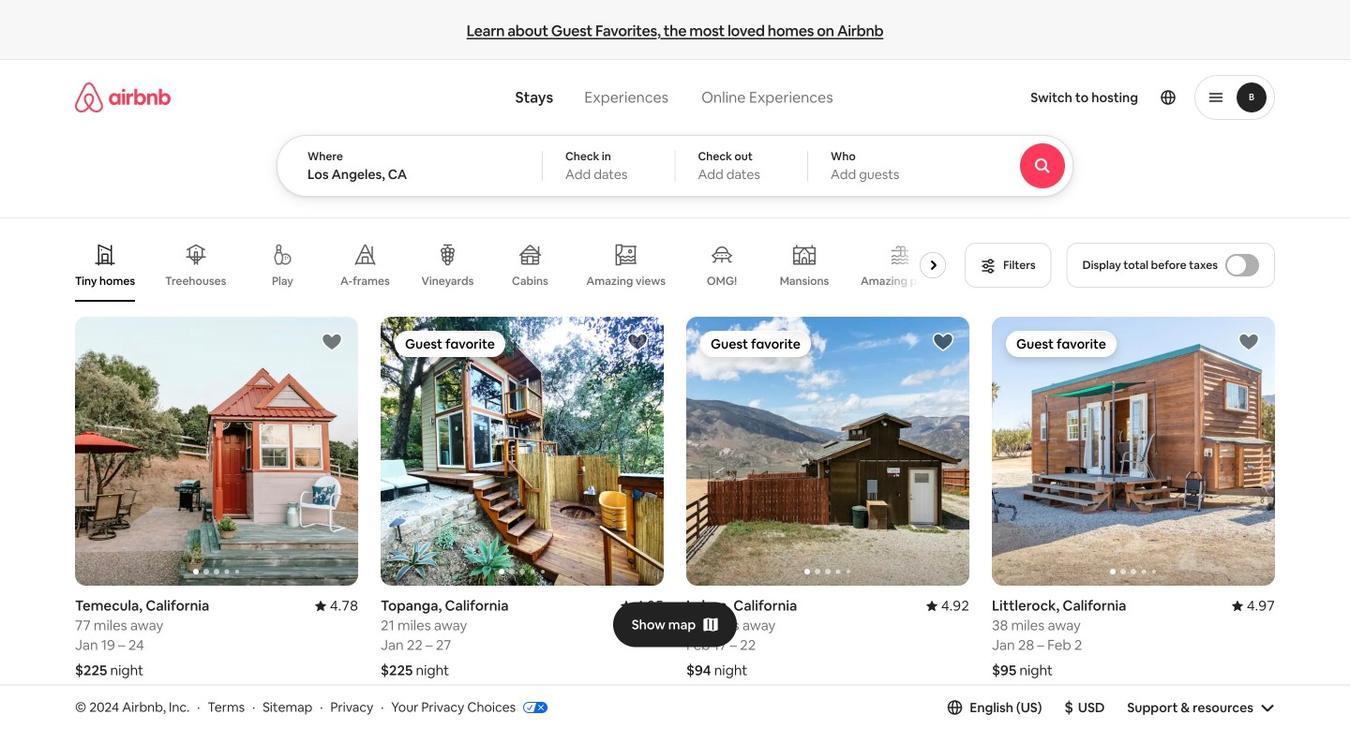 Task type: vqa. For each thing, say whether or not it's contained in the screenshot.
Cooking button
no



Task type: describe. For each thing, give the bounding box(es) containing it.
4.95 out of 5 average rating image
[[621, 597, 664, 615]]

Search destinations search field
[[308, 166, 512, 183]]

4.92 out of 5 average rating image
[[926, 597, 970, 615]]

what can we help you find? tab list
[[500, 77, 685, 118]]

profile element
[[863, 60, 1275, 135]]



Task type: locate. For each thing, give the bounding box(es) containing it.
None search field
[[277, 60, 1125, 197]]

group
[[75, 229, 954, 302], [75, 317, 358, 586], [381, 317, 664, 586], [686, 317, 970, 586], [992, 317, 1275, 586], [75, 717, 358, 730], [381, 717, 664, 730], [686, 717, 970, 730], [992, 717, 1275, 730]]

add to wishlist: temecula, california image
[[321, 331, 343, 353]]

add to wishlist: topanga, california image
[[626, 331, 649, 353]]

tab panel
[[277, 135, 1125, 197]]

4.78 out of 5 average rating image
[[315, 597, 358, 615]]

4.97 out of 5 average rating image
[[1232, 597, 1275, 615]]

add to wishlist: littlerock, california image
[[1238, 331, 1260, 353]]

add to wishlist: lebec, california image
[[932, 331, 955, 353]]



